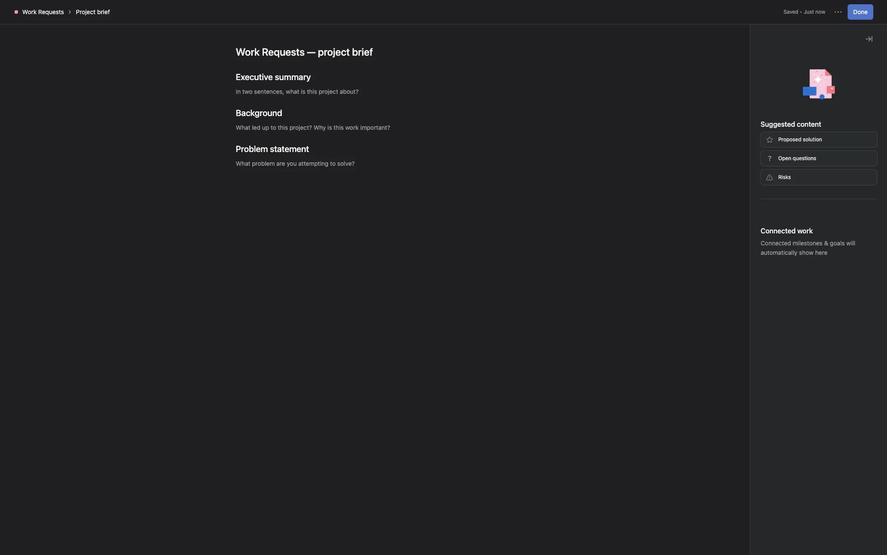 Task type: describe. For each thing, give the bounding box(es) containing it.
executive
[[236, 72, 273, 82]]

your
[[305, 129, 317, 137]]

0 horizontal spatial and
[[461, 111, 471, 118]]

- for oct 18
[[781, 106, 784, 114]]

timeline
[[237, 54, 261, 61]]

project
[[274, 111, 293, 118]]

project brief
[[76, 8, 110, 15]]

brief
[[97, 8, 110, 15]]

1 horizontal spatial you
[[377, 120, 387, 127]]

add
[[819, 7, 829, 13]]

Edit title for Work Requests project brief text field
[[236, 45, 514, 59]]

connected
[[761, 239, 791, 247]]

you joined button
[[738, 235, 774, 243]]

project
[[76, 8, 96, 15]]

place
[[268, 129, 283, 137]]

all
[[318, 120, 325, 127]]

work requests
[[22, 8, 64, 15]]

problem statement
[[236, 144, 309, 154]]

robinson inside the status update - oct 18 greg robinson
[[753, 213, 779, 220]]

workflow link
[[314, 53, 347, 62]]

open
[[778, 155, 791, 161]]

milestones
[[793, 239, 823, 247]]

can
[[296, 120, 306, 127]]

billing
[[830, 7, 844, 13]]

problem
[[236, 144, 268, 154]]

goals
[[830, 239, 845, 247]]

requests,
[[351, 111, 377, 118]]

status update - oct 18 greg robinson
[[738, 203, 810, 220]]

statement
[[270, 144, 309, 154]]

work—faster.
[[377, 129, 413, 137]]

status update - oct 18
[[735, 106, 807, 114]]

proposed
[[778, 136, 801, 143]]

suggested content
[[761, 120, 821, 128]]

1 vertical spatial and
[[531, 120, 541, 127]]

greg robinson link for project created
[[738, 291, 779, 298]]

in inside button
[[780, 7, 784, 13]]

summary
[[275, 72, 311, 82]]

greg inside the status update - oct 18 greg robinson
[[738, 213, 751, 220]]

on
[[496, 111, 503, 118]]

then,
[[457, 120, 473, 127]]

team
[[319, 129, 333, 137]]

close image
[[866, 36, 873, 42]]

of
[[326, 120, 332, 127]]

0 horizontal spatial the
[[333, 120, 342, 127]]

trial?
[[794, 7, 806, 13]]

solution
[[803, 136, 822, 143]]

status update - oct 18 button
[[738, 202, 810, 211]]

add billing info
[[819, 7, 855, 13]]

saved • just now
[[784, 9, 825, 15]]

in inside use this project to standardize work requests, get the information you need, and execute on requests effectively. with forms, you can get all of the information you need to intake requests. then, track priority, effort, and progress in one place to help your team produce better work—faster.
[[250, 129, 254, 137]]

intake
[[411, 120, 428, 127]]

robinson inside project created greg robinson
[[753, 291, 779, 298]]

use this project to standardize work requests, get the information you need, and execute on requests effectively. with forms, you can get all of the information you need to intake requests. then, track priority, effort, and progress in one place to help your team produce better work—faster.
[[250, 111, 569, 137]]

now for robinson
[[763, 145, 773, 151]]

add billing info button
[[815, 4, 859, 16]]

update for oct 18
[[757, 106, 779, 114]]

1 horizontal spatial information
[[399, 111, 431, 118]]

automatically
[[761, 249, 798, 256]]

forms,
[[264, 120, 283, 127]]

here
[[815, 249, 828, 256]]

help
[[292, 129, 303, 137]]

effort,
[[512, 120, 529, 127]]

need
[[389, 120, 402, 127]]

18
[[802, 203, 810, 210]]

my
[[786, 7, 793, 13]]

one
[[256, 129, 266, 137]]

- for oct
[[784, 203, 787, 210]]

open questions
[[778, 155, 816, 161]]

on hold
[[727, 77, 757, 87]]

just for greg
[[752, 145, 762, 151]]

ago
[[765, 245, 774, 252]]



Task type: vqa. For each thing, say whether or not it's contained in the screenshot.
Bo in the button
no



Task type: locate. For each thing, give the bounding box(es) containing it.
saved
[[784, 9, 798, 15]]

0 vertical spatial to
[[295, 111, 300, 118]]

in left my at the top right
[[780, 7, 784, 13]]

need,
[[444, 111, 460, 118]]

summary
[[735, 120, 763, 128]]

what's
[[762, 7, 778, 13]]

status for status update - oct 18
[[735, 106, 755, 114]]

oct
[[789, 203, 800, 210]]

1 horizontal spatial and
[[531, 120, 541, 127]]

now
[[815, 9, 825, 15], [763, 145, 773, 151]]

to up can
[[295, 111, 300, 118]]

0 horizontal spatial in
[[250, 129, 254, 137]]

0 vertical spatial update
[[757, 106, 779, 114]]

execute
[[473, 111, 495, 118]]

status inside latest status update element
[[735, 106, 755, 114]]

- inside latest status update element
[[781, 106, 784, 114]]

0 horizontal spatial you
[[285, 120, 295, 127]]

information
[[399, 111, 431, 118], [344, 120, 375, 127]]

requests
[[38, 8, 64, 15]]

to left 'help'
[[284, 129, 290, 137]]

1 vertical spatial get
[[308, 120, 317, 127]]

minutes
[[745, 245, 764, 252]]

done
[[853, 8, 868, 15]]

effectively.
[[531, 111, 561, 118]]

just inside greg robinson just now
[[752, 145, 762, 151]]

information down requests,
[[344, 120, 375, 127]]

get right requests,
[[378, 111, 387, 118]]

just for saved
[[804, 9, 814, 15]]

update inside the status update - oct 18 greg robinson
[[760, 203, 782, 210]]

0 horizontal spatial now
[[763, 145, 773, 151]]

track
[[474, 120, 488, 127]]

update left oct
[[760, 203, 782, 210]]

Project description title text field
[[244, 85, 325, 103]]

- left oct
[[784, 203, 787, 210]]

0 vertical spatial greg
[[752, 136, 766, 143]]

&
[[824, 239, 828, 247]]

workflow
[[321, 54, 347, 61]]

work
[[22, 8, 37, 15]]

document
[[215, 72, 535, 487]]

latest status update element
[[727, 95, 876, 159]]

0 vertical spatial now
[[815, 9, 825, 15]]

0 vertical spatial -
[[781, 106, 784, 114]]

and down effectively.
[[531, 120, 541, 127]]

1 vertical spatial status
[[738, 203, 758, 210]]

dashboard
[[364, 54, 395, 61]]

1 horizontal spatial get
[[378, 111, 387, 118]]

questions
[[793, 155, 816, 161]]

the up need
[[389, 111, 398, 118]]

the right the of
[[333, 120, 342, 127]]

2 vertical spatial greg robinson link
[[738, 291, 779, 298]]

2 vertical spatial robinson
[[753, 291, 779, 298]]

1 vertical spatial the
[[333, 120, 342, 127]]

2 horizontal spatial to
[[404, 120, 410, 127]]

update for oct
[[760, 203, 782, 210]]

to right need
[[404, 120, 410, 127]]

more actions for project brief image
[[835, 9, 842, 15]]

robinson
[[767, 136, 793, 143], [753, 213, 779, 220], [753, 291, 779, 298]]

you down project
[[285, 120, 295, 127]]

connected work
[[761, 227, 813, 235]]

greg robinson link down project created
[[738, 291, 779, 298]]

now inside greg robinson just now
[[763, 145, 773, 151]]

you left need
[[377, 120, 387, 127]]

in left the one
[[250, 129, 254, 137]]

and up "then,"
[[461, 111, 471, 118]]

show
[[799, 249, 814, 256]]

and
[[461, 111, 471, 118], [531, 120, 541, 127]]

1 horizontal spatial the
[[389, 111, 398, 118]]

0 vertical spatial the
[[389, 111, 398, 118]]

1 vertical spatial just
[[752, 145, 762, 151]]

joined
[[751, 235, 770, 243]]

2 vertical spatial to
[[284, 129, 290, 137]]

better
[[359, 129, 376, 137]]

what's in my trial? button
[[758, 4, 810, 16]]

in
[[780, 7, 784, 13], [250, 129, 254, 137]]

global element
[[0, 21, 103, 72]]

just down summary
[[752, 145, 762, 151]]

1 vertical spatial -
[[784, 203, 787, 210]]

0 vertical spatial information
[[399, 111, 431, 118]]

0 vertical spatial and
[[461, 111, 471, 118]]

proposed solution
[[778, 136, 822, 143]]

work
[[336, 111, 349, 118]]

you up requests.
[[432, 111, 442, 118]]

greg up you
[[738, 213, 751, 220]]

0 vertical spatial just
[[804, 9, 814, 15]]

1 horizontal spatial in
[[780, 7, 784, 13]]

list box
[[342, 3, 548, 17]]

- inside the status update - oct 18 greg robinson
[[784, 203, 787, 210]]

standardize
[[302, 111, 334, 118]]

hide sidebar image
[[11, 7, 18, 14]]

•
[[800, 9, 802, 15]]

executive summary
[[236, 72, 311, 82]]

project created
[[738, 281, 786, 288]]

calendar link
[[271, 53, 303, 62]]

robinson up open at the top right of page
[[767, 136, 793, 143]]

status up summary
[[735, 106, 755, 114]]

calendar
[[278, 54, 303, 61]]

use
[[250, 111, 260, 118]]

0 vertical spatial robinson
[[767, 136, 793, 143]]

information up intake at the top of page
[[399, 111, 431, 118]]

project created greg robinson
[[738, 281, 786, 298]]

0 horizontal spatial just
[[752, 145, 762, 151]]

done button
[[848, 4, 873, 20]]

status inside the status update - oct 18 greg robinson
[[738, 203, 758, 210]]

0 horizontal spatial to
[[284, 129, 290, 137]]

greg robinson link up open at the top right of page
[[752, 136, 793, 143]]

status
[[735, 106, 755, 114], [738, 203, 758, 210]]

1 horizontal spatial to
[[295, 111, 300, 118]]

just right •
[[804, 9, 814, 15]]

connected milestones & goals will automatically show here
[[761, 239, 855, 256]]

you
[[432, 111, 442, 118], [285, 120, 295, 127], [377, 120, 387, 127]]

update up summary
[[757, 106, 779, 114]]

1 vertical spatial update
[[760, 203, 782, 210]]

greg down summary
[[752, 136, 766, 143]]

oct 18
[[786, 106, 807, 114]]

1 vertical spatial greg
[[738, 213, 751, 220]]

with
[[250, 120, 262, 127]]

get left all
[[308, 120, 317, 127]]

1 vertical spatial greg robinson link
[[738, 213, 779, 220]]

1 horizontal spatial now
[[815, 9, 825, 15]]

greg down project created
[[738, 291, 751, 298]]

14
[[738, 245, 743, 252]]

requests
[[505, 111, 529, 118]]

greg robinson link down status update - oct 18 button
[[738, 213, 779, 220]]

risks
[[778, 174, 791, 180]]

will
[[846, 239, 855, 247]]

robinson down status update - oct 18 button
[[753, 213, 779, 220]]

greg robinson link for status
[[738, 213, 779, 220]]

what's in my trial?
[[762, 7, 806, 13]]

produce
[[334, 129, 357, 137]]

you joined 14 minutes ago
[[738, 235, 774, 252]]

2 vertical spatial greg
[[738, 291, 751, 298]]

greg robinson link inside latest status update element
[[752, 136, 793, 143]]

0 horizontal spatial get
[[308, 120, 317, 127]]

just
[[804, 9, 814, 15], [752, 145, 762, 151]]

greg robinson just now
[[752, 136, 793, 151]]

progress
[[543, 120, 567, 127]]

info
[[846, 7, 855, 13]]

1 vertical spatial to
[[404, 120, 410, 127]]

greg inside project created greg robinson
[[738, 291, 751, 298]]

0 vertical spatial get
[[378, 111, 387, 118]]

0 vertical spatial status
[[735, 106, 755, 114]]

requests.
[[429, 120, 455, 127]]

greg inside greg robinson just now
[[752, 136, 766, 143]]

1 vertical spatial in
[[250, 129, 254, 137]]

robinson inside greg robinson just now
[[767, 136, 793, 143]]

status for status update - oct 18 greg robinson
[[738, 203, 758, 210]]

- left oct 18 at the right of the page
[[781, 106, 784, 114]]

1 vertical spatial now
[[763, 145, 773, 151]]

0 horizontal spatial information
[[344, 120, 375, 127]]

greg robinson link
[[752, 136, 793, 143], [738, 213, 779, 220], [738, 291, 779, 298]]

now for •
[[815, 9, 825, 15]]

1 horizontal spatial just
[[804, 9, 814, 15]]

document containing executive summary
[[215, 72, 535, 487]]

timeline link
[[230, 53, 261, 62]]

the
[[389, 111, 398, 118], [333, 120, 342, 127]]

robinson down project created
[[753, 291, 779, 298]]

0 vertical spatial greg robinson link
[[752, 136, 793, 143]]

1 vertical spatial information
[[344, 120, 375, 127]]

1 vertical spatial robinson
[[753, 213, 779, 220]]

dashboard link
[[357, 53, 395, 62]]

update
[[757, 106, 779, 114], [760, 203, 782, 210]]

status up you
[[738, 203, 758, 210]]

0 vertical spatial in
[[780, 7, 784, 13]]

this
[[262, 111, 272, 118]]

you
[[738, 235, 749, 243]]

2 horizontal spatial you
[[432, 111, 442, 118]]



